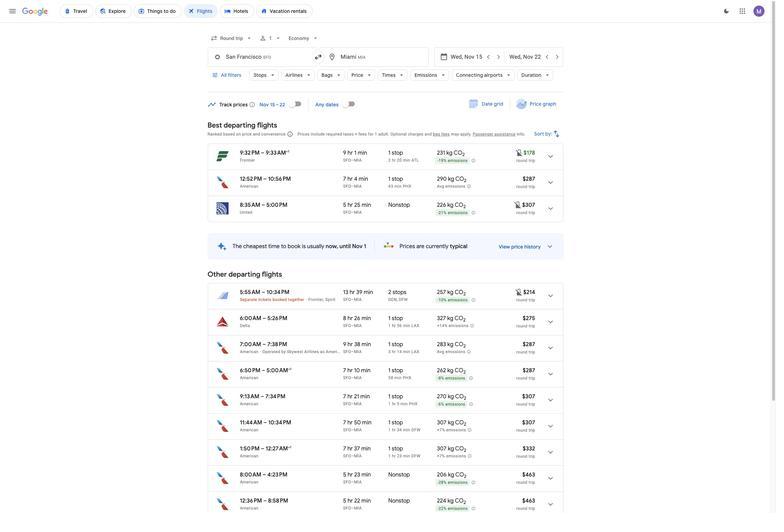 Task type: vqa. For each thing, say whether or not it's contained in the screenshot.
first Selection from left
no



Task type: locate. For each thing, give the bounding box(es) containing it.
6 trip from the top
[[529, 350, 535, 355]]

4 1 stop flight. element from the top
[[389, 341, 403, 349]]

– inside the 12:52 pm – 10:56 pm american
[[263, 176, 267, 182]]

sfo inside 5 hr 22 min sfo – mia
[[343, 506, 351, 511]]

track
[[219, 101, 232, 108]]

0 vertical spatial $287 round trip
[[517, 176, 535, 189]]

1 vertical spatial departing
[[229, 270, 260, 279]]

trip inside $332 round trip
[[529, 454, 535, 459]]

+ down learn more about ranking image
[[286, 149, 288, 154]]

sfo inside 13 hr 39 min sfo – mia
[[343, 297, 351, 302]]

0 vertical spatial phx
[[403, 184, 412, 189]]

5:55 am – 10:34 pm
[[240, 289, 290, 296]]

1 vertical spatial +7% emissions
[[437, 454, 466, 459]]

layover (1 of 1) is a 43 min layover at phoenix sky harbor international airport in phoenix. element
[[389, 184, 434, 189]]

224
[[437, 497, 446, 504]]

7 for 7 hr 50 min
[[343, 419, 346, 426]]

0 vertical spatial 23
[[397, 454, 402, 458]]

8 stop from the top
[[392, 445, 403, 452]]

– inside the 5 hr 25 min sfo – mia
[[351, 210, 354, 215]]

2 round trip from the top
[[517, 210, 535, 215]]

2 vertical spatial $307
[[523, 419, 535, 426]]

2 $463 round trip from the top
[[517, 497, 535, 511]]

6:00 am – 5:26 pm delta
[[240, 315, 287, 328]]

7 sfo from the top
[[343, 375, 351, 380]]

kg inside 283 kg co 2
[[448, 341, 454, 348]]

1 inside "1 stop 43 min phx"
[[389, 176, 391, 182]]

1 vertical spatial 307
[[437, 445, 447, 452]]

stop up 20
[[392, 149, 403, 156]]

0 vertical spatial 9
[[343, 149, 346, 156]]

flight details. leaves san francisco international airport at 11:44 am on wednesday, november 15 and arrives at miami international airport at 10:34 pm on wednesday, november 15. image
[[542, 418, 559, 434]]

0 vertical spatial $463
[[523, 471, 535, 478]]

0 vertical spatial lax
[[412, 323, 420, 328]]

mia down 38
[[354, 349, 362, 354]]

0 vertical spatial avg emissions
[[437, 184, 466, 189]]

8 trip from the top
[[529, 402, 535, 407]]

mia inside 13 hr 39 min sfo – mia
[[354, 297, 362, 302]]

2 up +14% emissions
[[464, 317, 466, 323]]

cheapest
[[243, 243, 267, 250]]

2 up the -8% emissions
[[464, 369, 466, 375]]

kg down -6% emissions
[[448, 419, 454, 426]]

– right 9:13 am
[[261, 393, 264, 400]]

Departure time: 9:32 PM. text field
[[240, 149, 260, 156]]

2 left 20
[[389, 158, 391, 163]]

mia for 38
[[354, 349, 362, 354]]

min right 39
[[364, 289, 373, 296]]

1 stop flight. element up 56
[[389, 315, 403, 323]]

6:50 pm
[[240, 367, 261, 374]]

1 1 stop flight. element from the top
[[389, 149, 403, 157]]

+ inside 9:32 pm – 9:33 am + 1
[[286, 149, 288, 154]]

kg for 8 hr 26 min
[[447, 315, 454, 322]]

1 307 kg co 2 from the top
[[437, 419, 467, 427]]

stop up 58
[[392, 367, 403, 374]]

bags
[[322, 72, 333, 78]]

0 vertical spatial dfw
[[399, 297, 408, 302]]

min inside 1 stop 1 hr 5 min phx
[[401, 401, 408, 406]]

4 sfo from the top
[[343, 297, 351, 302]]

1 vertical spatial price
[[512, 244, 523, 250]]

mia down 22
[[354, 506, 362, 511]]

learn more about ranking image
[[287, 131, 293, 137]]

7 left 37 on the left
[[343, 445, 346, 452]]

min inside 13 hr 39 min sfo – mia
[[364, 289, 373, 296]]

sfo for 7 hr 4 min
[[343, 184, 351, 189]]

1 lax from the top
[[412, 323, 420, 328]]

round down $214
[[517, 298, 528, 302]]

round trip
[[517, 158, 535, 163], [517, 210, 535, 215], [517, 298, 535, 302]]

co for 7 hr 21 min
[[455, 393, 464, 400]]

sfo down 8
[[343, 323, 351, 328]]

round inside $332 round trip
[[517, 454, 528, 459]]

co for 7 hr 37 min
[[455, 445, 464, 452]]

5 round from the top
[[517, 324, 528, 328]]

2 7 from the top
[[343, 367, 346, 374]]

None search field
[[208, 30, 564, 92]]

2 for 8 hr 26 min
[[464, 317, 466, 323]]

$307
[[523, 202, 535, 209], [523, 393, 535, 400], [523, 419, 535, 426]]

0 vertical spatial +7% emissions
[[437, 428, 466, 432]]

1 vertical spatial phx
[[403, 375, 412, 380]]

- down the 270 at bottom
[[438, 402, 439, 407]]

co inside 327 kg co 2
[[455, 315, 464, 322]]

dfw inside 1 stop 1 hr 34 min dfw
[[412, 428, 421, 432]]

hr left the 4 in the top left of the page
[[348, 176, 353, 182]]

1 vertical spatial 307 kg co 2
[[437, 445, 467, 453]]

airlines
[[286, 72, 303, 78], [304, 349, 319, 354]]

– inside 8:00 am – 4:23 pm american
[[263, 471, 266, 478]]

2 $307 from the top
[[523, 393, 535, 400]]

287 US dollars text field
[[523, 176, 535, 182], [523, 367, 535, 374]]

7 inside 7 hr 50 min sfo – mia
[[343, 419, 346, 426]]

layover (1 of 2) is a 4 hr 55 min layover at denver international airport in denver. layover (2 of 2) is a 1 hr 13 min layover at dallas/fort worth international airport in dallas. element
[[389, 297, 434, 302]]

atl
[[412, 158, 419, 163]]

5 sfo from the top
[[343, 323, 351, 328]]

1 vertical spatial lax
[[412, 349, 420, 354]]

12:52 pm
[[240, 176, 262, 182]]

- down "224"
[[438, 506, 439, 511]]

10 trip from the top
[[529, 454, 535, 459]]

stop inside 1 stop 58 min phx
[[392, 367, 403, 374]]

co up the -8% emissions
[[455, 367, 464, 374]]

mia inside 9 hr 1 min sfo – mia
[[354, 158, 362, 163]]

trip for 5 hr 22 min
[[529, 506, 535, 511]]

Departure time: 12:52 PM. text field
[[240, 176, 262, 182]]

2 vertical spatial nonstop
[[389, 497, 410, 504]]

– inside 13 hr 39 min sfo – mia
[[351, 297, 354, 302]]

flight details. leaves san francisco international airport at 9:13 am on wednesday, november 15 and arrives at miami international airport at 7:34 pm on wednesday, november 15. image
[[542, 392, 559, 408]]

1 stop flight. element for 7 hr 37 min
[[389, 445, 403, 453]]

american down departure time: 1:50 pm. text box
[[240, 454, 259, 458]]

7 1 stop flight. element from the top
[[389, 419, 403, 427]]

0 horizontal spatial and
[[253, 132, 260, 137]]

1 stop from the top
[[392, 149, 403, 156]]

2 stop from the top
[[392, 176, 403, 182]]

8:35 am
[[240, 202, 260, 209]]

7 mia from the top
[[354, 375, 362, 380]]

sfo for 7 hr 10 min
[[343, 375, 351, 380]]

287 us dollars text field for 290
[[523, 176, 535, 182]]

12 round from the top
[[517, 506, 528, 511]]

prices right learn more about ranking image
[[298, 132, 310, 137]]

- for 226
[[438, 210, 439, 215]]

7 inside 7 hr 4 min sfo – mia
[[343, 176, 346, 182]]

3 round from the top
[[517, 210, 528, 215]]

7 inside "7 hr 37 min sfo – mia"
[[343, 445, 346, 452]]

layover (1 of 1) is a 3 hr 14 min layover at los angeles international airport in los angeles. element
[[389, 349, 434, 355]]

charges
[[408, 132, 424, 137]]

2 nonstop flight. element from the top
[[389, 471, 410, 479]]

10 sfo from the top
[[343, 454, 351, 458]]

stops button
[[250, 67, 279, 83]]

0 vertical spatial departing
[[224, 121, 256, 130]]

3 nonstop from the top
[[389, 497, 410, 504]]

7 for 7 hr 21 min
[[343, 393, 346, 400]]

287 us dollars text field left flight details. leaves san francisco international airport at 12:52 pm on wednesday, november 15 and arrives at miami international airport at 10:56 pm on wednesday, november 15. image
[[523, 176, 535, 182]]

sfo for 5 hr 25 min
[[343, 210, 351, 215]]

round up 307 us dollars text field
[[517, 376, 528, 381]]

hr inside 1 stop 3 hr 14 min lax
[[392, 349, 396, 354]]

emissions down 290 kg co 2
[[446, 184, 466, 189]]

departing for best
[[224, 121, 256, 130]]

stop inside "1 stop 43 min phx"
[[392, 176, 403, 182]]

3 7 from the top
[[343, 393, 346, 400]]

1 7 from the top
[[343, 176, 346, 182]]

– right 6:50 pm text field
[[262, 367, 265, 374]]

1 vertical spatial 9
[[343, 341, 346, 348]]

stop inside 1 stop 3 hr 14 min lax
[[392, 341, 403, 348]]

2 +7% emissions from the top
[[437, 454, 466, 459]]

5 7 from the top
[[343, 445, 346, 452]]

0 vertical spatial $463 round trip
[[517, 471, 535, 485]]

nov 15 – 22
[[260, 101, 285, 108]]

None field
[[208, 32, 255, 44], [286, 32, 322, 44], [208, 32, 255, 44], [286, 32, 322, 44]]

co up -6% emissions
[[455, 393, 464, 400]]

1 vertical spatial avg
[[437, 349, 444, 354]]

and left bag
[[425, 132, 432, 137]]

mia down the 4 in the top left of the page
[[354, 184, 362, 189]]

3 $307 from the top
[[523, 419, 535, 426]]

5 mia from the top
[[354, 323, 362, 328]]

stop up 34 on the right of the page
[[392, 419, 403, 426]]

1 307 us dollars text field from the top
[[523, 202, 535, 209]]

206
[[437, 471, 447, 478]]

the cheapest time to book is usually now, until nov 1
[[233, 243, 366, 250]]

sfo down total duration 7 hr 50 min. element
[[343, 428, 351, 432]]

find the best price region
[[208, 95, 564, 116]]

12 trip from the top
[[529, 506, 535, 511]]

mia inside 9 hr 38 min sfo – mia
[[354, 349, 362, 354]]

1 vertical spatial price
[[530, 101, 542, 107]]

1 $307 round trip from the top
[[517, 393, 535, 407]]

kg up "-28% emissions"
[[448, 471, 454, 478]]

11 trip from the top
[[529, 480, 535, 485]]

sfo for 9 hr 38 min
[[343, 349, 351, 354]]

4 mia from the top
[[354, 297, 362, 302]]

3 - from the top
[[438, 298, 439, 302]]

leaves san francisco international airport at 1:50 pm on wednesday, november 15 and arrives at miami international airport at 12:27 am on thursday, november 16. element
[[240, 445, 292, 452]]

0 vertical spatial nonstop flight. element
[[389, 202, 410, 210]]

0 horizontal spatial nov
[[260, 101, 269, 108]]

departing
[[224, 121, 256, 130], [229, 270, 260, 279]]

stop up 14
[[392, 341, 403, 348]]

2 avg emissions from the top
[[437, 349, 466, 354]]

9 for 9 hr 38 min
[[343, 341, 346, 348]]

sfo down total duration 7 hr 21 min. element
[[343, 401, 351, 406]]

1 horizontal spatial 23
[[397, 454, 402, 458]]

mia for 10
[[354, 375, 362, 380]]

10:34 pm up booked
[[267, 289, 290, 296]]

kg inside 224 kg co 2
[[448, 497, 454, 504]]

1 nonstop flight. element from the top
[[389, 202, 410, 210]]

kg up -22% emissions on the bottom
[[448, 497, 454, 504]]

$287 round trip left flight details. leaves san francisco international airport at 7:00 am on wednesday, november 15 and arrives at miami international airport at 7:38 pm on wednesday, november 15. "icon"
[[517, 341, 535, 355]]

287 US dollars text field
[[523, 341, 535, 348]]

5 - from the top
[[438, 402, 439, 407]]

0 vertical spatial this price for this flight doesn't include overhead bin access. if you need a carry-on bag, use the bags filter to update prices. image
[[514, 201, 523, 209]]

co for 5 hr 25 min
[[455, 202, 464, 209]]

2 inside 2 stops den , dfw
[[389, 289, 392, 296]]

co for 13 hr 39 min
[[455, 289, 464, 296]]

mia for 1
[[354, 158, 362, 163]]

sfo for 5 hr 22 min
[[343, 506, 351, 511]]

+7% up 206
[[437, 454, 445, 459]]

1 vertical spatial 10:34 pm
[[268, 419, 291, 426]]

2 for 9 hr 1 min
[[463, 152, 465, 158]]

trip for 7 hr 50 min
[[529, 428, 535, 433]]

2 vertical spatial dfw
[[412, 454, 421, 458]]

nonstop flight. element for 5 hr 25 min
[[389, 202, 410, 210]]

1 avg emissions from the top
[[437, 184, 466, 189]]

5 inside 5 hr 22 min sfo – mia
[[343, 497, 347, 504]]

307 kg co 2
[[437, 419, 467, 427], [437, 445, 467, 453]]

hr inside 1 stop 1 hr 56 min lax
[[392, 323, 396, 328]]

1 stop flight. element
[[389, 149, 403, 157], [389, 176, 403, 184], [389, 315, 403, 323], [389, 341, 403, 349], [389, 367, 403, 375], [389, 393, 403, 401], [389, 419, 403, 427], [389, 445, 403, 453]]

1 vertical spatial $463 round trip
[[517, 497, 535, 511]]

duration button
[[518, 67, 554, 83]]

1 fees from the left
[[359, 132, 367, 137]]

Return text field
[[510, 48, 542, 66]]

Arrival time: 5:26 PM. text field
[[268, 315, 287, 322]]

5:26 pm
[[268, 315, 287, 322]]

1 vertical spatial nonstop
[[389, 471, 410, 478]]

4 trip from the top
[[529, 298, 535, 302]]

1 horizontal spatial fees
[[442, 132, 450, 137]]

2 up -21% emissions
[[464, 204, 466, 210]]

2 round from the top
[[517, 184, 528, 189]]

2 307 from the top
[[437, 445, 447, 452]]

38
[[354, 341, 361, 348]]

connecting airports
[[456, 72, 503, 78]]

flights up convenience in the left top of the page
[[257, 121, 277, 130]]

10:34 pm inside 11:44 am – 10:34 pm american
[[268, 419, 291, 426]]

9 hr 1 min sfo – mia
[[343, 149, 367, 163]]

1 stop flight. element down 58
[[389, 393, 403, 401]]

– down total duration 7 hr 21 min. element
[[351, 401, 354, 406]]

1 vertical spatial nonstop flight. element
[[389, 471, 410, 479]]

2 - from the top
[[438, 210, 439, 215]]

-22% emissions
[[438, 506, 468, 511]]

1 inside 6:50 pm – 5:00 am + 1
[[290, 367, 292, 371]]

co inside 290 kg co 2
[[456, 176, 464, 182]]

1 307 from the top
[[437, 419, 447, 426]]

1 horizontal spatial airlines
[[304, 349, 319, 354]]

0 horizontal spatial fees
[[359, 132, 367, 137]]

history
[[525, 244, 541, 250]]

sfo for 8 hr 26 min
[[343, 323, 351, 328]]

463 US dollars text field
[[523, 471, 535, 478]]

2 inside 327 kg co 2
[[464, 317, 466, 323]]

1 stop flight. element for 7 hr 4 min
[[389, 176, 403, 184]]

7 left 50
[[343, 419, 346, 426]]

1 stop flight. element up 58
[[389, 367, 403, 375]]

kg up the '-10% emissions'
[[448, 289, 454, 296]]

price right on on the left top
[[242, 132, 252, 137]]

13 hr 39 min sfo – mia
[[343, 289, 373, 302]]

11 mia from the top
[[354, 480, 362, 485]]

kg right 290
[[448, 176, 454, 182]]

$307 for 307
[[523, 419, 535, 426]]

1 trip from the top
[[529, 158, 535, 163]]

1 avg from the top
[[437, 184, 444, 189]]

1 +7% from the top
[[437, 428, 445, 432]]

+ for 5:00 am
[[288, 367, 290, 371]]

filters
[[228, 72, 241, 78]]

0 vertical spatial nonstop
[[389, 202, 410, 209]]

5 for 5 hr 22 min
[[343, 497, 347, 504]]

nov right learn more about tracked prices icon
[[260, 101, 269, 108]]

2 vertical spatial $287 round trip
[[517, 367, 535, 381]]

2 stops den , dfw
[[389, 289, 408, 302]]

leaves san francisco international airport at 6:50 pm on wednesday, november 15 and arrives at miami international airport at 5:00 am on thursday, november 16. element
[[240, 367, 292, 374]]

Arrival time: 10:34 PM. text field
[[268, 419, 291, 426]]

1 287 us dollars text field from the top
[[523, 176, 535, 182]]

2 avg from the top
[[437, 349, 444, 354]]

307 down the 6% at the right bottom
[[437, 419, 447, 426]]

2 inside 262 kg co 2
[[464, 369, 466, 375]]

2 inside 206 kg co 2
[[464, 473, 467, 479]]

9 sfo from the top
[[343, 428, 351, 432]]

ranked based on price and convenience
[[208, 132, 286, 137]]

224 kg co 2
[[437, 497, 466, 505]]

avg emissions
[[437, 184, 466, 189], [437, 349, 466, 354]]

kg for 9 hr 38 min
[[448, 341, 454, 348]]

9 mia from the top
[[354, 428, 362, 432]]

date grid
[[482, 101, 503, 107]]

22
[[354, 497, 360, 504]]

0 vertical spatial $307
[[523, 202, 535, 209]]

trip for 8 hr 26 min
[[529, 324, 535, 328]]

8 1 stop flight. element from the top
[[389, 445, 403, 453]]

2 inside 290 kg co 2
[[464, 178, 467, 184]]

1 - from the top
[[438, 158, 439, 163]]

round down 307 us dollars text field
[[517, 402, 528, 407]]

kg for 9 hr 1 min
[[447, 149, 453, 156]]

2 down -6% emissions
[[464, 421, 467, 427]]

Departure time: 8:35 AM. text field
[[240, 202, 260, 209]]

12 mia from the top
[[354, 506, 362, 511]]

kg inside 257 kg co 2
[[448, 289, 454, 296]]

co inside 257 kg co 2
[[455, 289, 464, 296]]

sfo inside 7 hr 21 min sfo – mia
[[343, 401, 351, 406]]

– up operated
[[263, 341, 266, 348]]

+7% for 7 hr 37 min
[[437, 454, 445, 459]]

$287 round trip up 307 us dollars text field
[[517, 367, 535, 381]]

price graph button
[[512, 98, 562, 110]]

11 sfo from the top
[[343, 480, 351, 485]]

trip down $214
[[529, 298, 535, 302]]

0 vertical spatial 307
[[437, 419, 447, 426]]

sfo inside 8 hr 26 min sfo – mia
[[343, 323, 351, 328]]

2 1 stop flight. element from the top
[[389, 176, 403, 184]]

stop for 9 hr 1 min
[[392, 149, 403, 156]]

1 stop 43 min phx
[[389, 176, 412, 189]]

prices
[[233, 101, 248, 108]]

nonstop for 5 hr 22 min
[[389, 497, 410, 504]]

7 inside 7 hr 10 min sfo – mia
[[343, 367, 346, 374]]

kg inside 262 kg co 2
[[448, 367, 454, 374]]

mia inside 5 hr 23 min sfo – mia
[[354, 480, 362, 485]]

– down total duration 7 hr 4 min. element
[[351, 184, 354, 189]]

1 vertical spatial $287 round trip
[[517, 341, 535, 355]]

$287 for 290
[[523, 176, 535, 182]]

231
[[437, 149, 445, 156]]

for
[[368, 132, 374, 137]]

min right 37 on the left
[[362, 445, 371, 452]]

main menu image
[[8, 7, 17, 15]]

1 vertical spatial nov
[[352, 243, 363, 250]]

1 horizontal spatial and
[[425, 132, 432, 137]]

6 1 stop flight. element from the top
[[389, 393, 403, 401]]

american inside the 12:52 pm – 10:56 pm american
[[240, 184, 259, 189]]

1 nonstop from the top
[[389, 202, 410, 209]]

2 inside 224 kg co 2
[[464, 500, 466, 505]]

Departure time: 6:00 AM. text field
[[240, 315, 261, 322]]

avg emissions for 283
[[437, 349, 466, 354]]

7 round from the top
[[517, 376, 528, 381]]

$214
[[524, 289, 535, 296]]

Departure time: 12:36 PM. text field
[[240, 497, 262, 504]]

leaves san francisco international airport at 8:00 am on wednesday, november 15 and arrives at miami international airport at 4:23 pm on wednesday, november 15. element
[[240, 471, 288, 478]]

23 down "7 hr 37 min sfo – mia"
[[354, 471, 360, 478]]

swap origin and destination. image
[[314, 53, 322, 61]]

9 for 9 hr 1 min
[[343, 149, 346, 156]]

fees right bag
[[442, 132, 450, 137]]

5 inside 5 hr 23 min sfo – mia
[[343, 471, 347, 478]]

kg for 7 hr 50 min
[[448, 419, 454, 426]]

stop up the layover (1 of 1) is a 1 hr 5 min layover at phoenix sky harbor international airport in phoenix. element
[[392, 393, 403, 400]]

Arrival time: 7:34 PM. text field
[[266, 393, 286, 400]]

2 sfo from the top
[[343, 184, 351, 189]]

3 $287 from the top
[[523, 367, 535, 374]]

2 $287 from the top
[[523, 341, 535, 348]]

5 1 stop flight. element from the top
[[389, 367, 403, 375]]

Departure time: 7:00 AM. text field
[[240, 341, 261, 348]]

$463
[[523, 471, 535, 478], [523, 497, 535, 504]]

avg
[[437, 184, 444, 189], [437, 349, 444, 354]]

kg inside 290 kg co 2
[[448, 176, 454, 182]]

9
[[343, 149, 346, 156], [343, 341, 346, 348]]

apply.
[[460, 132, 472, 137]]

mia for 26
[[354, 323, 362, 328]]

2 for 7 hr 21 min
[[464, 395, 467, 401]]

$463 left flight details. leaves san francisco international airport at 12:36 pm on wednesday, november 15 and arrives at miami international airport at 8:58 pm on wednesday, november 15. 'icon'
[[523, 497, 535, 504]]

1 vertical spatial prices
[[400, 243, 415, 250]]

phx for 262
[[403, 375, 412, 380]]

0 horizontal spatial prices
[[298, 132, 310, 137]]

2 trip from the top
[[529, 184, 535, 189]]

2 nonstop from the top
[[389, 471, 410, 478]]

+ for 12:27 am
[[288, 445, 290, 449]]

grid
[[494, 101, 503, 107]]

8:58 pm
[[268, 497, 288, 504]]

and down best departing flights
[[253, 132, 260, 137]]

1 vertical spatial dfw
[[412, 428, 421, 432]]

307 US dollars text field
[[523, 202, 535, 209], [523, 419, 535, 426]]

other
[[208, 270, 227, 279]]

1 vertical spatial 307 us dollars text field
[[523, 419, 535, 426]]

2 vertical spatial nonstop flight. element
[[389, 497, 410, 505]]

den
[[389, 297, 397, 302]]

mia inside 8 hr 26 min sfo – mia
[[354, 323, 362, 328]]

0 vertical spatial 307 us dollars text field
[[523, 202, 535, 209]]

lax right 56
[[412, 323, 420, 328]]

nonstop flight. element
[[389, 202, 410, 210], [389, 471, 410, 479], [389, 497, 410, 505]]

0 vertical spatial +7%
[[437, 428, 445, 432]]

206 kg co 2
[[437, 471, 467, 479]]

5 inside the 5 hr 25 min sfo – mia
[[343, 202, 347, 209]]

stop
[[392, 149, 403, 156], [392, 176, 403, 182], [392, 315, 403, 322], [392, 341, 403, 348], [392, 367, 403, 374], [392, 393, 403, 400], [392, 419, 403, 426], [392, 445, 403, 452]]

2 $307 round trip from the top
[[517, 419, 535, 433]]

lax for 283
[[412, 349, 420, 354]]

$463 for 224
[[523, 497, 535, 504]]

2 inside the 231 kg co 2
[[463, 152, 465, 158]]

1 vertical spatial +7%
[[437, 454, 445, 459]]

+7% emissions for $332
[[437, 454, 466, 459]]

avg down 283
[[437, 349, 444, 354]]

0 horizontal spatial 23
[[354, 471, 360, 478]]

departing up 5:55 am
[[229, 270, 260, 279]]

0 vertical spatial 307 kg co 2
[[437, 419, 467, 427]]

co inside 226 kg co 2
[[455, 202, 464, 209]]

7 hr 37 min sfo – mia
[[343, 445, 371, 458]]

1 round from the top
[[517, 158, 528, 163]]

,
[[397, 297, 398, 302]]

0 vertical spatial round trip
[[517, 158, 535, 163]]

kg up +14% emissions
[[447, 315, 454, 322]]

2 for 5 hr 25 min
[[464, 204, 466, 210]]

flight details. leaves san francisco international airport at 7:00 am on wednesday, november 15 and arrives at miami international airport at 7:38 pm on wednesday, november 15. image
[[542, 340, 559, 356]]

+ inside 6:50 pm – 5:00 am + 1
[[288, 367, 290, 371]]

the
[[233, 243, 242, 250]]

5 down "7 hr 37 min sfo – mia"
[[343, 471, 347, 478]]

4 7 from the top
[[343, 419, 346, 426]]

co for 9 hr 1 min
[[454, 149, 463, 156]]

9 down taxes
[[343, 149, 346, 156]]

7 stop from the top
[[392, 419, 403, 426]]

1 vertical spatial $463
[[523, 497, 535, 504]]

226
[[437, 202, 446, 209]]

mia inside 7 hr 10 min sfo – mia
[[354, 375, 362, 380]]

– inside 6:00 am – 5:26 pm delta
[[263, 315, 266, 322]]

0 vertical spatial 287 us dollars text field
[[523, 176, 535, 182]]

trip for 5 hr 23 min
[[529, 480, 535, 485]]

hr
[[348, 149, 353, 156], [392, 158, 396, 163], [348, 176, 353, 182], [348, 202, 353, 209], [350, 289, 355, 296], [348, 315, 353, 322], [392, 323, 396, 328], [348, 341, 353, 348], [392, 349, 396, 354], [348, 367, 353, 374], [348, 393, 353, 400], [392, 401, 396, 406], [348, 419, 353, 426], [392, 428, 396, 432], [348, 445, 353, 452], [392, 454, 396, 458], [348, 471, 353, 478], [348, 497, 353, 504]]

lax right 14
[[412, 349, 420, 354]]

dates
[[326, 101, 339, 108]]

stop for 8 hr 26 min
[[392, 315, 403, 322]]

226 kg co 2
[[437, 202, 466, 210]]

price for price graph
[[530, 101, 542, 107]]

5
[[343, 202, 347, 209], [397, 401, 400, 406], [343, 471, 347, 478], [343, 497, 347, 504]]

0 vertical spatial price
[[352, 72, 363, 78]]

stop for 7 hr 10 min
[[392, 367, 403, 374]]

1 inside popup button
[[269, 35, 272, 41]]

dfw for 7 hr 50 min
[[412, 428, 421, 432]]

this price for this flight doesn't include overhead bin access. if you need a carry-on bag, use the bags filter to update prices. image
[[514, 201, 523, 209], [515, 288, 524, 296]]

3 mia from the top
[[354, 210, 362, 215]]

7 trip from the top
[[529, 376, 535, 381]]

co inside the 231 kg co 2
[[454, 149, 463, 156]]

stop inside 1 stop 1 hr 34 min dfw
[[392, 419, 403, 426]]

0 vertical spatial avg
[[437, 184, 444, 189]]

214 US dollars text field
[[524, 289, 535, 296]]

0 horizontal spatial airlines
[[286, 72, 303, 78]]

main content
[[208, 95, 564, 513]]

3 stop from the top
[[392, 315, 403, 322]]

2 for 5 hr 22 min
[[464, 500, 466, 505]]

american inside 11:44 am – 10:34 pm american
[[240, 428, 259, 432]]

this price for this flight doesn't include overhead bin access. if you need a carry-on bag, use the bags filter to update prices. image for $307
[[514, 201, 523, 209]]

stop up layover (1 of 1) is a 1 hr 23 min layover at dallas/fort worth international airport in dallas. element
[[392, 445, 403, 452]]

8
[[343, 315, 346, 322]]

0 vertical spatial flights
[[257, 121, 277, 130]]

10 mia from the top
[[354, 454, 362, 458]]

5 hr 25 min sfo – mia
[[343, 202, 371, 215]]

1 vertical spatial $307 round trip
[[517, 419, 535, 433]]

10 round from the top
[[517, 454, 528, 459]]

$307 left flight details. leaves san francisco international airport at 8:35 am on wednesday, november 15 and arrives at miami international airport at 5:00 pm on wednesday, november 15. image
[[523, 202, 535, 209]]

8 mia from the top
[[354, 401, 362, 406]]

nonstop for 5 hr 23 min
[[389, 471, 410, 478]]

total duration 9 hr 38 min. element
[[343, 341, 389, 349]]

hr left 21
[[348, 393, 353, 400]]

1 vertical spatial 23
[[354, 471, 360, 478]]

5 inside 1 stop 1 hr 5 min phx
[[397, 401, 400, 406]]

10:34 pm up arrival time: 12:27 am on  thursday, november 16. text field
[[268, 419, 291, 426]]

flight details. leaves san francisco international airport at 1:50 pm on wednesday, november 15 and arrives at miami international airport at 12:27 am on thursday, november 16. image
[[542, 444, 559, 461]]

1 vertical spatial avg emissions
[[437, 349, 466, 354]]

1 stop flight. element up 34 on the right of the page
[[389, 419, 403, 427]]

2 vertical spatial phx
[[409, 401, 418, 406]]

leaves san francisco international airport at 7:00 am on wednesday, november 15 and arrives at miami international airport at 7:38 pm on wednesday, november 15. element
[[240, 341, 287, 348]]

round trip for $178
[[517, 158, 535, 163]]

-19% emissions
[[438, 158, 468, 163]]

none search field containing all filters
[[208, 30, 564, 92]]

american inside '12:36 pm – 8:58 pm american'
[[240, 506, 259, 511]]

prices for prices include required taxes + fees for 1 adult. optional charges and bag fees may apply. passenger assistance
[[298, 132, 310, 137]]

15 – 22
[[270, 101, 285, 108]]

2 vertical spatial round trip
[[517, 298, 535, 302]]

co inside 206 kg co 2
[[456, 471, 464, 478]]

1 vertical spatial this price for this flight doesn't include overhead bin access. if you need a carry-on bag, use the bags filter to update prices. image
[[515, 288, 524, 296]]

6:50 pm – 5:00 am + 1
[[240, 367, 292, 374]]

min up 1 stop 1 hr 34 min dfw
[[401, 401, 408, 406]]

prices include required taxes + fees for 1 adult. optional charges and bag fees may apply. passenger assistance
[[298, 132, 516, 137]]

5 trip from the top
[[529, 324, 535, 328]]

trip down 463 us dollars text box
[[529, 506, 535, 511]]

trip down 307 us dollars text field
[[529, 402, 535, 407]]

– right 8:35 am text box
[[262, 202, 265, 209]]

sfo for 5 hr 23 min
[[343, 480, 351, 485]]

2 lax from the top
[[412, 349, 420, 354]]

1 vertical spatial round trip
[[517, 210, 535, 215]]

43
[[389, 184, 393, 189]]

Departure time: 9:13 AM. text field
[[240, 393, 259, 400]]

3 $287 round trip from the top
[[517, 367, 535, 381]]

kg inside 226 kg co 2
[[448, 202, 454, 209]]

Departure time: 6:50 PM. text field
[[240, 367, 261, 374]]

$307 round trip up $332
[[517, 419, 535, 433]]

stops
[[254, 72, 267, 78]]

american down 8:00 am
[[240, 480, 259, 485]]

total duration 7 hr 4 min. element
[[343, 176, 389, 184]]

1 vertical spatial $307
[[523, 393, 535, 400]]

hr left 37 on the left
[[348, 445, 353, 452]]

hr left 50
[[348, 419, 353, 426]]

avg emissions down 290 kg co 2
[[437, 184, 466, 189]]

1 horizontal spatial prices
[[400, 243, 415, 250]]

this price for this flight doesn't include overhead bin access. if you need a carry-on bag, use the bags filter to update prices. image left flight details. leaves san francisco international airport at 8:35 am on wednesday, november 15 and arrives at miami international airport at 5:00 pm on wednesday, november 15. image
[[514, 201, 523, 209]]

1 $463 from the top
[[523, 471, 535, 478]]

this price for this flight doesn't include overhead bin access. if you need a carry-on bag, use the bags filter to update prices. image up 275 us dollars text box
[[515, 288, 524, 296]]

4 - from the top
[[438, 376, 439, 381]]

1 horizontal spatial price
[[530, 101, 542, 107]]

kg inside 327 kg co 2
[[447, 315, 454, 322]]

307 us dollars text field left flight details. leaves san francisco international airport at 8:35 am on wednesday, november 15 and arrives at miami international airport at 5:00 pm on wednesday, november 15. image
[[523, 202, 535, 209]]

phx inside "1 stop 43 min phx"
[[403, 184, 412, 189]]

$463 for 206
[[523, 471, 535, 478]]

6 stop from the top
[[392, 393, 403, 400]]

spirit
[[325, 297, 336, 302]]

passenger
[[473, 132, 494, 137]]

2 inside 283 kg co 2
[[464, 343, 466, 349]]

layover (1 of 1) is a 2 hr 20 min layover at hartsfield-jackson atlanta international airport in atlanta. element
[[389, 157, 434, 163]]

1 horizontal spatial nov
[[352, 243, 363, 250]]

1 stop 1 hr 23 min dfw
[[389, 445, 421, 458]]

total duration 9 hr 1 min. element
[[343, 149, 389, 157]]

2 for 7 hr 10 min
[[464, 369, 466, 375]]

37
[[354, 445, 360, 452]]

min inside 7 hr 50 min sfo – mia
[[362, 419, 372, 426]]

layover (1 of 1) is a 1 hr 34 min layover at dallas/fort worth international airport in dallas. element
[[389, 427, 434, 433]]

2 307 kg co 2 from the top
[[437, 445, 467, 453]]

+7% emissions for $307
[[437, 428, 466, 432]]

kg for 7 hr 21 min
[[448, 393, 454, 400]]

3 1 stop flight. element from the top
[[389, 315, 403, 323]]

round trip left flight details. leaves san francisco international airport at 8:35 am on wednesday, november 15 and arrives at miami international airport at 5:00 pm on wednesday, november 15. image
[[517, 210, 535, 215]]

23
[[397, 454, 402, 458], [354, 471, 360, 478]]

0 vertical spatial $307 round trip
[[517, 393, 535, 407]]

mia inside "7 hr 37 min sfo – mia"
[[354, 454, 362, 458]]

8 round from the top
[[517, 402, 528, 407]]

– inside 8:35 am – 5:00 pm united
[[262, 202, 265, 209]]

mia for 4
[[354, 184, 362, 189]]

178 US dollars text field
[[524, 149, 535, 156]]

2 vertical spatial $287
[[523, 367, 535, 374]]

sfo down total duration 7 hr 37 min. element
[[343, 454, 351, 458]]

0 vertical spatial airlines
[[286, 72, 303, 78]]

mia for 39
[[354, 297, 362, 302]]

1 vertical spatial 287 us dollars text field
[[523, 367, 535, 374]]

1 $463 round trip from the top
[[517, 471, 535, 485]]

prices left are on the top of the page
[[400, 243, 415, 250]]

Departure time: 11:44 AM. text field
[[240, 419, 262, 426]]

$332
[[523, 445, 535, 452]]

0 vertical spatial prices
[[298, 132, 310, 137]]

sfo inside "7 hr 37 min sfo – mia"
[[343, 454, 351, 458]]

0 vertical spatial nov
[[260, 101, 269, 108]]

1
[[269, 35, 272, 41], [375, 132, 377, 137], [288, 149, 290, 154], [354, 149, 357, 156], [389, 149, 391, 156], [389, 176, 391, 182], [364, 243, 366, 250], [389, 315, 391, 322], [389, 323, 391, 328], [389, 341, 391, 348], [290, 367, 292, 371], [389, 367, 391, 374], [389, 393, 391, 400], [389, 401, 391, 406], [389, 419, 391, 426], [389, 428, 391, 432], [290, 445, 292, 449], [389, 445, 391, 452], [389, 454, 391, 458]]

change appearance image
[[718, 3, 735, 19]]

1 mia from the top
[[354, 158, 362, 163]]

price inside popup button
[[352, 72, 363, 78]]

sfo inside 7 hr 50 min sfo – mia
[[343, 428, 351, 432]]

6 mia from the top
[[354, 349, 362, 354]]

7 for 7 hr 10 min
[[343, 367, 346, 374]]

0 vertical spatial 10:34 pm
[[267, 289, 290, 296]]

1 vertical spatial flights
[[262, 270, 282, 279]]

2 287 us dollars text field from the top
[[523, 367, 535, 374]]

hr down the layover (1 of 1) is a 1 hr 34 min layover at dallas/fort worth international airport in dallas. element
[[392, 454, 396, 458]]

co inside 283 kg co 2
[[455, 341, 464, 348]]

3 trip from the top
[[529, 210, 535, 215]]

2 inside 1 stop 2 hr 20 min atl
[[389, 158, 391, 163]]

min right 20
[[403, 158, 410, 163]]

8:00 am – 4:23 pm american
[[240, 471, 288, 485]]

total duration 13 hr 39 min. element
[[343, 289, 389, 297]]

6%
[[439, 402, 444, 407]]

this price for this flight doesn't include overhead bin access. if you need a carry-on bag, use the bags filter to update prices. image for $214
[[515, 288, 524, 296]]

trip for 7 hr 37 min
[[529, 454, 535, 459]]

0 vertical spatial $287
[[523, 176, 535, 182]]

book
[[288, 243, 301, 250]]

flight details. leaves san francisco international airport at 8:35 am on wednesday, november 15 and arrives at miami international airport at 5:00 pm on wednesday, november 15. image
[[542, 200, 559, 217]]

$287 round trip for 290
[[517, 176, 535, 189]]

dfw inside 1 stop 1 hr 23 min dfw
[[412, 454, 421, 458]]

5 for 5 hr 23 min
[[343, 471, 347, 478]]

kg up -6% emissions
[[448, 393, 454, 400]]

0 horizontal spatial price
[[352, 72, 363, 78]]

2 up "-28% emissions"
[[464, 473, 467, 479]]

on
[[236, 132, 241, 137]]

4 stop from the top
[[392, 341, 403, 348]]

mia inside the 5 hr 25 min sfo – mia
[[354, 210, 362, 215]]

None text field
[[208, 47, 317, 67], [320, 47, 429, 67], [208, 47, 317, 67], [320, 47, 429, 67]]

leaves san francisco international airport at 9:13 am on wednesday, november 15 and arrives at miami international airport at 7:34 pm on wednesday, november 15. element
[[240, 393, 286, 400]]

23 down 34 on the right of the page
[[397, 454, 402, 458]]

1 vertical spatial $287
[[523, 341, 535, 348]]

min inside 9 hr 38 min sfo – mia
[[362, 341, 371, 348]]

0 vertical spatial price
[[242, 132, 252, 137]]

0 horizontal spatial price
[[242, 132, 252, 137]]

+ right taxes
[[355, 132, 358, 137]]

5 for 5 hr 25 min
[[343, 202, 347, 209]]

price left graph at the right top of the page
[[530, 101, 542, 107]]

$275
[[523, 315, 535, 322]]

kg for 7 hr 4 min
[[448, 176, 454, 182]]

6 sfo from the top
[[343, 349, 351, 354]]



Task type: describe. For each thing, give the bounding box(es) containing it.
– inside 5 hr 23 min sfo – mia
[[351, 480, 354, 485]]

mia for 50
[[354, 428, 362, 432]]

flight details. leaves san francisco international airport at 12:52 pm on wednesday, november 15 and arrives at miami international airport at 10:56 pm on wednesday, november 15. image
[[542, 174, 559, 191]]

emissions down 206 kg co 2
[[448, 480, 468, 485]]

– inside the 9:13 am – 7:34 pm american
[[261, 393, 264, 400]]

10%
[[439, 298, 447, 302]]

mia for 37
[[354, 454, 362, 458]]

hr inside 7 hr 10 min sfo – mia
[[348, 367, 353, 374]]

hr inside 9 hr 38 min sfo – mia
[[348, 341, 353, 348]]

round for 8 hr 26 min
[[517, 324, 528, 328]]

7 hr 4 min sfo – mia
[[343, 176, 368, 189]]

- for 231
[[438, 158, 439, 163]]

2 for 13 hr 39 min
[[464, 291, 466, 297]]

round for 7 hr 50 min
[[517, 428, 528, 433]]

prices for prices are currently typical
[[400, 243, 415, 250]]

+7% for 7 hr 50 min
[[437, 428, 445, 432]]

hr inside the 5 hr 25 min sfo – mia
[[348, 202, 353, 209]]

separate tickets booked together. this trip includes tickets from multiple airlines. missed connections may be protected by kiwi.com.. element
[[240, 297, 305, 302]]

58
[[389, 375, 393, 380]]

co for 7 hr 10 min
[[455, 367, 464, 374]]

flights for other departing flights
[[262, 270, 282, 279]]

price button
[[348, 67, 375, 83]]

round for 9 hr 38 min
[[517, 350, 528, 355]]

– inside 9 hr 38 min sfo – mia
[[351, 349, 354, 354]]

2 307 us dollars text field from the top
[[523, 419, 535, 426]]

1 stop 3 hr 14 min lax
[[389, 341, 420, 354]]

- for 206
[[438, 480, 439, 485]]

8:00 am
[[240, 471, 261, 478]]

leaves san francisco international airport at 11:44 am on wednesday, november 15 and arrives at miami international airport at 10:34 pm on wednesday, november 15. element
[[240, 419, 291, 426]]

min inside 1 stop 58 min phx
[[395, 375, 402, 380]]

11:44 am – 10:34 pm american
[[240, 419, 291, 432]]

flight details. leaves san francisco international airport at 6:00 am on wednesday, november 15 and arrives at miami international airport at 5:26 pm on wednesday, november 15. image
[[542, 314, 559, 330]]

min inside 1 stop 3 hr 14 min lax
[[403, 349, 410, 354]]

frontier
[[240, 158, 255, 163]]

– inside 5 hr 22 min sfo – mia
[[351, 506, 354, 511]]

2 for 7 hr 4 min
[[464, 178, 467, 184]]

all filters button
[[208, 67, 247, 83]]

view
[[499, 244, 510, 250]]

sfo for 9 hr 1 min
[[343, 158, 351, 163]]

loading results progress bar
[[0, 22, 771, 24]]

Departure time: 1:50 PM. text field
[[240, 445, 260, 452]]

min inside "7 hr 37 min sfo – mia"
[[362, 445, 371, 452]]

307 kg co 2 for $307
[[437, 419, 467, 427]]

airports
[[484, 72, 503, 78]]

flight details. leaves san francisco international airport at 8:00 am on wednesday, november 15 and arrives at miami international airport at 4:23 pm on wednesday, november 15. image
[[542, 470, 559, 487]]

is
[[302, 243, 306, 250]]

total duration 5 hr 25 min. element
[[343, 202, 389, 210]]

view price history image
[[542, 238, 558, 255]]

2 stops flight. element
[[389, 289, 407, 297]]

21
[[354, 393, 359, 400]]

hr inside 5 hr 23 min sfo – mia
[[348, 471, 353, 478]]

270 kg co 2
[[437, 393, 467, 401]]

1 stop 2 hr 20 min atl
[[389, 149, 419, 163]]

262 kg co 2
[[437, 367, 466, 375]]

1 stop flight. element for 9 hr 1 min
[[389, 149, 403, 157]]

7 hr 21 min sfo – mia
[[343, 393, 370, 406]]

1 and from the left
[[253, 132, 260, 137]]

dfw for 7 hr 37 min
[[412, 454, 421, 458]]

1:50 pm – 12:27 am + 1
[[240, 445, 292, 452]]

– inside 6:50 pm – 5:00 am + 1
[[262, 367, 265, 374]]

airlines inside popup button
[[286, 72, 303, 78]]

by
[[281, 349, 286, 354]]

layover (1 of 1) is a 1 hr 5 min layover at phoenix sky harbor international airport in phoenix. element
[[389, 401, 434, 407]]

hr inside 1 stop 1 hr 5 min phx
[[392, 401, 396, 406]]

hr inside 7 hr 4 min sfo – mia
[[348, 176, 353, 182]]

total duration 5 hr 23 min. element
[[343, 471, 389, 479]]

trip for 7 hr 10 min
[[529, 376, 535, 381]]

9:32 pm
[[240, 149, 260, 156]]

american down 6:50 pm
[[240, 375, 259, 380]]

round for 7 hr 37 min
[[517, 454, 528, 459]]

leaves san francisco international airport at 12:52 pm on wednesday, november 15 and arrives at miami international airport at 10:56 pm on wednesday, november 15. element
[[240, 176, 291, 182]]

11:44 am
[[240, 419, 262, 426]]

kg for 7 hr 37 min
[[448, 445, 454, 452]]

$287 for 262
[[523, 367, 535, 374]]

flight details. leaves san francisco international airport at 12:36 pm on wednesday, november 15 and arrives at miami international airport at 8:58 pm on wednesday, november 15. image
[[542, 496, 559, 513]]

adult.
[[378, 132, 390, 137]]

283 kg co 2
[[437, 341, 466, 349]]

19%
[[439, 158, 447, 163]]

min inside 7 hr 4 min sfo – mia
[[359, 176, 368, 182]]

23 inside 1 stop 1 hr 23 min dfw
[[397, 454, 402, 458]]

hr inside 9 hr 1 min sfo – mia
[[348, 149, 353, 156]]

– inside 7 hr 50 min sfo – mia
[[351, 428, 354, 432]]

co for 7 hr 4 min
[[456, 176, 464, 182]]

- for 270
[[438, 402, 439, 407]]

– inside 9:32 pm – 9:33 am + 1
[[261, 149, 265, 156]]

total duration 8 hr 26 min. element
[[343, 315, 389, 323]]

min inside 1 stop 1 hr 23 min dfw
[[403, 454, 410, 458]]

13
[[343, 289, 348, 296]]

min inside 1 stop 2 hr 20 min atl
[[403, 158, 410, 163]]

307 US dollars text field
[[523, 393, 535, 400]]

+14%
[[437, 323, 448, 328]]

flights for best departing flights
[[257, 121, 277, 130]]

layover (1 of 1) is a 58 min layover at phoenix sky harbor international airport in phoenix. element
[[389, 375, 434, 381]]

mia for 22
[[354, 506, 362, 511]]

min inside 7 hr 21 min sfo – mia
[[361, 393, 370, 400]]

hr inside 13 hr 39 min sfo – mia
[[350, 289, 355, 296]]

operated
[[263, 349, 280, 354]]

7:00 am
[[240, 341, 261, 348]]

– inside 9 hr 1 min sfo – mia
[[351, 158, 354, 163]]

307 for 7 hr 37 min
[[437, 445, 447, 452]]

28%
[[439, 480, 447, 485]]

1 inside 1 stop 2 hr 20 min atl
[[389, 149, 391, 156]]

american down 7:00 am
[[240, 349, 259, 354]]

dfw inside 2 stops den , dfw
[[399, 297, 408, 302]]

287 us dollars text field for 262
[[523, 367, 535, 374]]

1 button
[[257, 30, 285, 47]]

5 hr 22 min sfo – mia
[[343, 497, 371, 511]]

emissions down -6% emissions
[[446, 428, 466, 432]]

mia for 23
[[354, 480, 362, 485]]

min inside "1 stop 43 min phx"
[[395, 184, 402, 189]]

trip for 9 hr 38 min
[[529, 350, 535, 355]]

min inside 5 hr 23 min sfo – mia
[[362, 471, 371, 478]]

leaves san francisco international airport at 12:36 pm on wednesday, november 15 and arrives at miami international airport at 8:58 pm on wednesday, november 15. element
[[240, 497, 288, 504]]

may
[[451, 132, 459, 137]]

phx for 290
[[403, 184, 412, 189]]

frontier, spirit
[[308, 297, 336, 302]]

hr inside 1 stop 1 hr 23 min dfw
[[392, 454, 396, 458]]

mia for 25
[[354, 210, 362, 215]]

nonstop for 5 hr 25 min
[[389, 202, 410, 209]]

2 for 9 hr 38 min
[[464, 343, 466, 349]]

this price for this flight doesn't include overhead bin access. if you need a carry-on bag, use the bags filter to update prices. image
[[516, 149, 524, 157]]

$307 round trip for 307
[[517, 419, 535, 433]]

5:00 pm
[[267, 202, 288, 209]]

min inside 1 stop 1 hr 34 min dfw
[[403, 428, 410, 432]]

times
[[382, 72, 396, 78]]

– inside 11:44 am – 10:34 pm american
[[264, 419, 267, 426]]

total duration 7 hr 37 min. element
[[343, 445, 389, 453]]

56
[[397, 323, 402, 328]]

co for 7 hr 50 min
[[455, 419, 464, 426]]

emissions down 257 kg co 2
[[448, 298, 468, 302]]

leaves san francisco international airport at 5:55 am on wednesday, november 15 and arrives at miami international airport at 10:34 pm on wednesday, november 15. element
[[240, 289, 290, 296]]

1 inside 9:32 pm – 9:33 am + 1
[[288, 149, 290, 154]]

min inside 8 hr 26 min sfo – mia
[[362, 315, 371, 322]]

332 US dollars text field
[[523, 445, 535, 452]]

50
[[354, 419, 361, 426]]

10
[[354, 367, 360, 374]]

– up tickets
[[262, 289, 265, 296]]

skywest
[[287, 349, 303, 354]]

min inside the 5 hr 25 min sfo – mia
[[362, 202, 371, 209]]

view price history
[[499, 244, 541, 250]]

2 for 5 hr 23 min
[[464, 473, 467, 479]]

25
[[354, 202, 361, 209]]

– inside 7 hr 10 min sfo – mia
[[351, 375, 354, 380]]

hr inside 7 hr 50 min sfo – mia
[[348, 419, 353, 426]]

-21% emissions
[[438, 210, 468, 215]]

min inside 1 stop 1 hr 56 min lax
[[403, 323, 410, 328]]

262
[[437, 367, 446, 374]]

currently
[[426, 243, 449, 250]]

united
[[240, 210, 253, 215]]

10:34 pm for 11:44 am – 10:34 pm american
[[268, 419, 291, 426]]

hr inside 1 stop 2 hr 20 min atl
[[392, 158, 396, 163]]

co for 5 hr 22 min
[[455, 497, 464, 504]]

hr inside 5 hr 22 min sfo – mia
[[348, 497, 353, 504]]

270
[[437, 393, 447, 400]]

-6% emissions
[[438, 402, 466, 407]]

sfo for 7 hr 21 min
[[343, 401, 351, 406]]

price for price
[[352, 72, 363, 78]]

$178
[[524, 149, 535, 156]]

Departure text field
[[451, 48, 483, 66]]

emissions down the 270 kg co 2
[[446, 402, 466, 407]]

american inside 8:00 am – 4:23 pm american
[[240, 480, 259, 485]]

round trip for $307
[[517, 210, 535, 215]]

price graph
[[530, 101, 557, 107]]

emissions down 262 kg co 2
[[446, 376, 466, 381]]

emissions up 206 kg co 2
[[446, 454, 466, 459]]

Departure time: 5:55 AM. text field
[[240, 289, 261, 296]]

2 fees from the left
[[442, 132, 450, 137]]

1 inside 1:50 pm – 12:27 am + 1
[[290, 445, 292, 449]]

passenger assistance button
[[473, 132, 516, 137]]

$307 for 270
[[523, 393, 535, 400]]

9:32 pm – 9:33 am + 1
[[240, 149, 290, 156]]

now,
[[326, 243, 338, 250]]

1 inside 9 hr 1 min sfo – mia
[[354, 149, 357, 156]]

co for 5 hr 23 min
[[456, 471, 464, 478]]

min inside 9 hr 1 min sfo – mia
[[358, 149, 367, 156]]

emissions button
[[411, 67, 449, 83]]

+ for 9:33 am
[[286, 149, 288, 154]]

327
[[437, 315, 446, 322]]

kg for 5 hr 25 min
[[448, 202, 454, 209]]

other departing flights
[[208, 270, 282, 279]]

stop for 7 hr 37 min
[[392, 445, 403, 452]]

avg for 290
[[437, 184, 444, 189]]

total duration 5 hr 22 min. element
[[343, 497, 389, 505]]

together
[[288, 297, 305, 302]]

$287 round trip for 283
[[517, 341, 535, 355]]

total duration 7 hr 50 min. element
[[343, 419, 389, 427]]

1 stop flight. element for 8 hr 26 min
[[389, 315, 403, 323]]

american right as
[[326, 349, 345, 354]]

emissions
[[415, 72, 437, 78]]

leaves san francisco international airport at 8:35 am on wednesday, november 15 and arrives at miami international airport at 5:00 pm on wednesday, november 15. element
[[240, 202, 288, 209]]

hr inside 8 hr 26 min sfo – mia
[[348, 315, 353, 322]]

leaves san francisco international airport at 6:00 am on wednesday, november 15 and arrives at miami international airport at 5:26 pm on wednesday, november 15. element
[[240, 315, 287, 322]]

307 for 7 hr 50 min
[[437, 419, 447, 426]]

phx inside 1 stop 1 hr 5 min phx
[[409, 401, 418, 406]]

emissions down the 231 kg co 2
[[448, 158, 468, 163]]

1 inside 1 stop 58 min phx
[[389, 367, 391, 374]]

stop for 7 hr 4 min
[[392, 176, 403, 182]]

8 hr 26 min sfo – mia
[[343, 315, 371, 328]]

– inside 7 hr 21 min sfo – mia
[[351, 401, 354, 406]]

min inside 5 hr 22 min sfo – mia
[[362, 497, 371, 504]]

any dates
[[315, 101, 339, 108]]

34
[[397, 428, 402, 432]]

stops
[[393, 289, 407, 296]]

flight details. leaves san francisco international airport at 9:32 pm on wednesday, november 15 and arrives at miami international airport at 9:33 am on thursday, november 16. image
[[542, 148, 559, 165]]

1 stop 58 min phx
[[389, 367, 412, 380]]

1 inside 1 stop 3 hr 14 min lax
[[389, 341, 391, 348]]

39
[[356, 289, 363, 296]]

layover (1 of 1) is a 1 hr 23 min layover at dallas/fort worth international airport in dallas. element
[[389, 453, 434, 459]]

Arrival time: 7:38 PM. text field
[[267, 341, 287, 348]]

26
[[354, 315, 360, 322]]

by:
[[545, 131, 552, 137]]

1 stop 1 hr 5 min phx
[[389, 393, 418, 406]]

to
[[281, 243, 286, 250]]

$287 for 283
[[523, 341, 535, 348]]

hr inside "7 hr 37 min sfo – mia"
[[348, 445, 353, 452]]

taxes
[[343, 132, 354, 137]]

275 US dollars text field
[[523, 315, 535, 322]]

time
[[268, 243, 280, 250]]

Arrival time: 12:27 AM on  Thursday, November 16. text field
[[266, 445, 292, 452]]

co for 9 hr 38 min
[[455, 341, 464, 348]]

american inside the 9:13 am – 7:34 pm american
[[240, 401, 259, 406]]

– inside 7 hr 4 min sfo – mia
[[351, 184, 354, 189]]

– inside 8 hr 26 min sfo – mia
[[351, 323, 354, 328]]

20
[[397, 158, 402, 163]]

eagle
[[346, 349, 356, 354]]

usually
[[307, 243, 325, 250]]

nov inside find the best price region
[[260, 101, 269, 108]]

kg for 7 hr 10 min
[[448, 367, 454, 374]]

– inside 1:50 pm – 12:27 am + 1
[[261, 445, 264, 452]]

Arrival time: 5:00 PM. text field
[[267, 202, 288, 209]]

emissions down 327 kg co 2
[[449, 323, 469, 328]]

463 US dollars text field
[[523, 497, 535, 504]]

as
[[320, 349, 325, 354]]

9:13 am
[[240, 393, 259, 400]]

1 stop flight. element for 7 hr 50 min
[[389, 419, 403, 427]]

1 stop flight. element for 7 hr 21 min
[[389, 393, 403, 401]]

emissions down 226 kg co 2
[[448, 210, 468, 215]]

emissions down 224 kg co 2
[[448, 506, 468, 511]]

23 inside 5 hr 23 min sfo – mia
[[354, 471, 360, 478]]

hr inside 1 stop 1 hr 34 min dfw
[[392, 428, 396, 432]]

departing for other
[[229, 270, 260, 279]]

307 kg co 2 for $332
[[437, 445, 467, 453]]

nonstop flight. element for 5 hr 23 min
[[389, 471, 410, 479]]

Arrival time: 8:58 PM. text field
[[268, 497, 288, 504]]

2 and from the left
[[425, 132, 432, 137]]

Arrival time: 9:33 AM on  Thursday, November 16. text field
[[266, 149, 290, 156]]

8%
[[439, 376, 444, 381]]

layover (1 of 1) is a 1 hr 56 min layover at los angeles international airport in los angeles. element
[[389, 323, 434, 328]]

1 horizontal spatial price
[[512, 244, 523, 250]]

$287 round trip for 262
[[517, 367, 535, 381]]

- for 262
[[438, 376, 439, 381]]

hr inside 7 hr 21 min sfo – mia
[[348, 393, 353, 400]]

Departure time: 8:00 AM. text field
[[240, 471, 261, 478]]

leaves san francisco international airport at 9:32 pm on wednesday, november 15 and arrives at miami international airport at 9:33 am on thursday, november 16. element
[[240, 149, 290, 156]]

date grid button
[[464, 98, 509, 110]]

4 round from the top
[[517, 298, 528, 302]]

7:00 am – 7:38 pm
[[240, 341, 287, 348]]

separate
[[240, 297, 257, 302]]

flight details. leaves san francisco international airport at 5:55 am on wednesday, november 15 and arrives at miami international airport at 10:34 pm on wednesday, november 15. image
[[542, 287, 559, 304]]

Arrival time: 5:00 AM on  Thursday, November 16. text field
[[267, 367, 292, 374]]

– inside '12:36 pm – 8:58 pm american'
[[263, 497, 267, 504]]

typical
[[450, 243, 468, 250]]

flight details. leaves san francisco international airport at 6:50 pm on wednesday, november 15 and arrives at miami international airport at 5:00 am on thursday, november 16. image
[[542, 366, 559, 382]]

avg emissions for 290
[[437, 184, 466, 189]]

$332 round trip
[[517, 445, 535, 459]]

nonstop flight. element for 5 hr 22 min
[[389, 497, 410, 505]]

1 vertical spatial airlines
[[304, 349, 319, 354]]

total duration 7 hr 10 min. element
[[343, 367, 389, 375]]

main content containing best departing flights
[[208, 95, 564, 513]]

2 for 7 hr 50 min
[[464, 421, 467, 427]]

1 $307 from the top
[[523, 202, 535, 209]]

Arrival time: 4:23 PM. text field
[[268, 471, 288, 478]]

learn more about tracked prices image
[[249, 101, 256, 108]]

$307 round trip for 270
[[517, 393, 535, 407]]

total duration 7 hr 21 min. element
[[343, 393, 389, 401]]

kg for 5 hr 23 min
[[448, 471, 454, 478]]

14
[[397, 349, 402, 354]]

Arrival time: 10:56 PM. text field
[[268, 176, 291, 182]]

co for 8 hr 26 min
[[455, 315, 464, 322]]

stop for 7 hr 21 min
[[392, 393, 403, 400]]

Arrival time: 10:34 PM. text field
[[267, 289, 290, 296]]

trip for 7 hr 4 min
[[529, 184, 535, 189]]

emissions down 283 kg co 2
[[446, 349, 466, 354]]

– inside "7 hr 37 min sfo – mia"
[[351, 454, 354, 458]]

min inside 7 hr 10 min sfo – mia
[[361, 367, 371, 374]]



